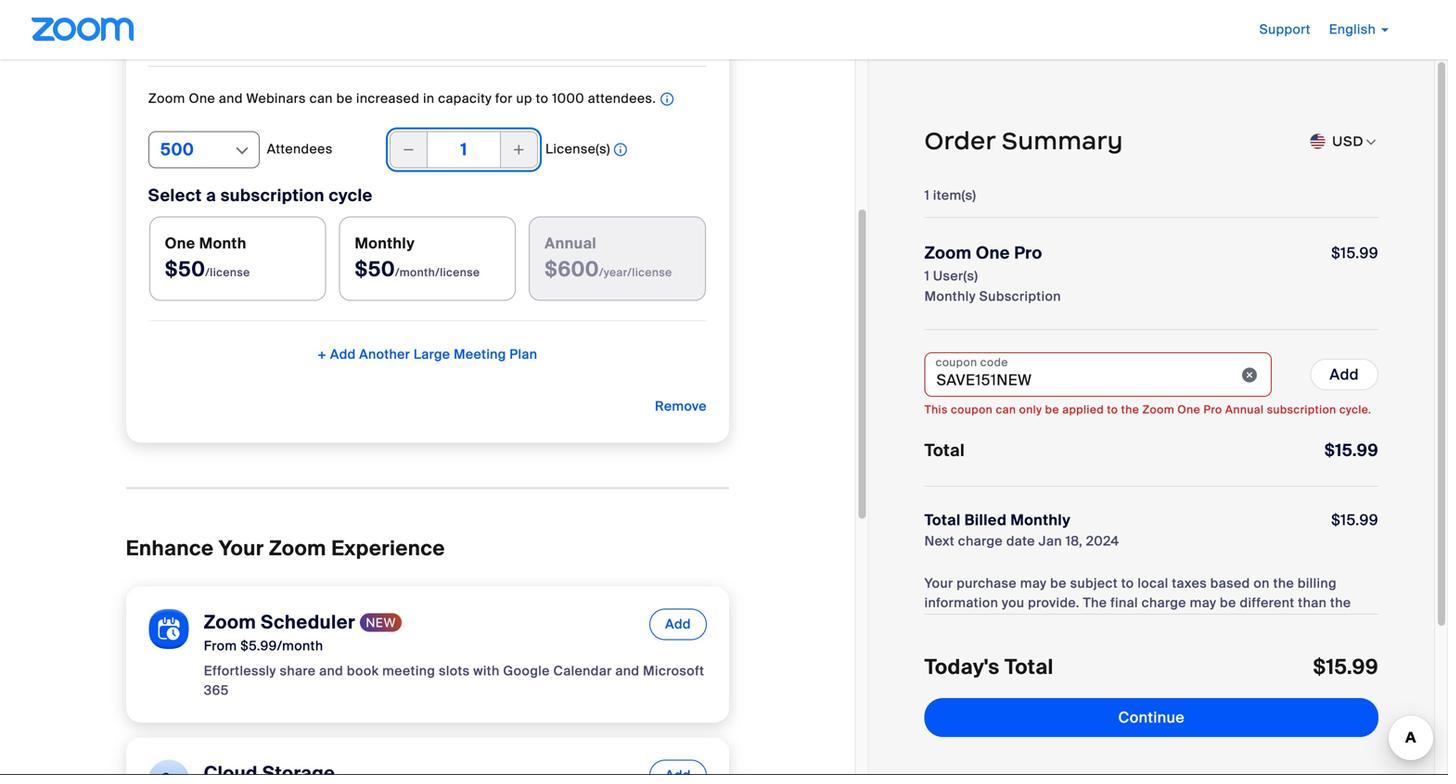 Task type: describe. For each thing, give the bounding box(es) containing it.
from $5.99/month
[[204, 638, 324, 655]]

zoom logo image
[[32, 18, 134, 41]]

select a subscription cycle
[[148, 185, 373, 207]]

another
[[359, 346, 410, 364]]

date
[[1007, 533, 1036, 550]]

for
[[496, 90, 513, 107]]

applied
[[1063, 403, 1105, 417]]

a
[[206, 185, 216, 207]]

month
[[199, 234, 247, 254]]

select a subscription cycle option group
[[148, 216, 707, 302]]

next
[[925, 533, 955, 550]]

and right calendar
[[616, 663, 640, 681]]

and left the webinars
[[219, 90, 243, 107]]

large meetings 500  + ' select the number of license' 1 increase image
[[512, 137, 527, 163]]

show options image for usd
[[1364, 135, 1379, 150]]

shown
[[977, 614, 1018, 632]]

$50 inside monthly $50 /month/license
[[355, 257, 395, 283]]

large
[[414, 346, 450, 364]]

user(s)
[[934, 268, 979, 285]]

jan
[[1039, 533, 1063, 550]]

charge inside your purchase may be subject to local taxes based on the billing information you provide. the final charge may be different than the amount shown here and will be displayed on your invoice.
[[1142, 595, 1187, 612]]

here
[[1022, 614, 1051, 632]]

up
[[516, 90, 533, 107]]

1 horizontal spatial add
[[1330, 365, 1360, 385]]

18,
[[1066, 533, 1083, 550]]

1 vertical spatial can
[[996, 403, 1017, 417]]

+ add another large meeting plan button
[[148, 340, 707, 370]]

zoom for zoom one pro
[[925, 243, 972, 264]]

to inside your purchase may be subject to local taxes based on the billing information you provide. the final charge may be different than the amount shown here and will be displayed on your invoice.
[[1122, 575, 1135, 593]]

continue
[[1119, 709, 1185, 728]]

0 vertical spatial pro
[[1015, 243, 1043, 264]]

effortlessly
[[204, 663, 276, 681]]

365
[[204, 683, 229, 700]]

zoom one pro
[[925, 243, 1043, 264]]

your
[[1211, 614, 1239, 632]]

meeting
[[382, 663, 436, 681]]

with
[[474, 663, 500, 681]]

one inside one month $50 /license
[[165, 234, 196, 254]]

total for total
[[925, 440, 965, 462]]

support link
[[1260, 21, 1311, 38]]

capacity
[[438, 90, 492, 107]]

+
[[318, 346, 327, 364]]

support
[[1260, 21, 1311, 38]]

one up 500 popup button at the top left of page
[[189, 90, 215, 107]]

attendees
[[267, 141, 333, 158]]

subscription inside 1 user(s) monthly subscription
[[980, 288, 1062, 305]]

total billed monthly
[[925, 511, 1071, 530]]

license(s)
[[546, 141, 611, 158]]

zoom for zoom one and webinars can be increased in capacity for up to 1000 attendees.
[[148, 90, 185, 107]]

enhance your zoom experience
[[126, 536, 445, 563]]

today's total
[[925, 655, 1054, 681]]

0 horizontal spatial the
[[1122, 403, 1140, 417]]

one up 1 user(s) monthly subscription
[[976, 243, 1011, 264]]

calendar
[[554, 663, 612, 681]]

remove
[[655, 398, 707, 416]]

continue button
[[925, 699, 1379, 738]]

0 horizontal spatial add button
[[650, 610, 707, 641]]

you
[[1002, 595, 1025, 612]]

based
[[1211, 575, 1251, 593]]

subscription inside main content
[[221, 185, 325, 207]]

500
[[160, 139, 194, 161]]

one month $50 /license
[[165, 234, 250, 283]]

1 horizontal spatial the
[[1274, 575, 1295, 593]]

information
[[925, 595, 999, 612]]

local
[[1138, 575, 1169, 593]]

monthly $50 /month/license
[[355, 234, 480, 283]]

total
[[1005, 655, 1054, 681]]

increased
[[356, 90, 420, 107]]

subject
[[1071, 575, 1118, 593]]

attendees.
[[588, 90, 656, 107]]

new image
[[360, 614, 402, 633]]

order summary
[[925, 126, 1124, 156]]

slots
[[439, 663, 470, 681]]

effortlessly share and book meeting slots with google calendar and microsoft 365
[[204, 663, 705, 700]]

order
[[925, 126, 996, 156]]

be up "provide."
[[1051, 575, 1067, 593]]

$600
[[545, 257, 599, 283]]

0 vertical spatial charge
[[959, 533, 1003, 550]]

displayed
[[1126, 614, 1188, 632]]

secure trust image
[[1078, 689, 1226, 742]]

$5.99/month
[[241, 638, 324, 655]]

annual
[[545, 234, 597, 254]]

usd button
[[1333, 127, 1364, 155]]

be left increased
[[337, 90, 353, 107]]

zoom scheduler
[[204, 611, 355, 635]]

this
[[925, 403, 948, 417]]

0 vertical spatial add button
[[1311, 359, 1379, 391]]

coupon code
[[936, 355, 1009, 370]]

2 horizontal spatial the
[[1331, 595, 1352, 612]]

main content containing $50
[[0, 0, 869, 776]]

the
[[1084, 595, 1108, 612]]

this coupon can only be applied to the zoom one pro annual subscription cycle.
[[925, 403, 1372, 417]]

license(s) application
[[390, 132, 628, 169]]

than
[[1299, 595, 1327, 612]]

annual
[[1226, 403, 1264, 417]]

be down the based
[[1220, 595, 1237, 612]]

next charge date jan 18, 2024
[[925, 533, 1120, 550]]

cycle
[[329, 185, 373, 207]]

your inside your purchase may be subject to local taxes based on the billing information you provide. the final charge may be different than the amount shown here and will be displayed on your invoice.
[[925, 575, 954, 593]]

large meetings 500  + ' select the number of license' 1 decrease image
[[401, 137, 417, 163]]

0 horizontal spatial your
[[219, 536, 264, 563]]

today's
[[925, 655, 1000, 681]]

cloud storage icon image
[[148, 761, 189, 776]]



Task type: vqa. For each thing, say whether or not it's contained in the screenshot.
effortlessly share and book meeting slots with google calendar and microsoft 365 at the left bottom
yes



Task type: locate. For each thing, give the bounding box(es) containing it.
and inside your purchase may be subject to local taxes based on the billing information you provide. the final charge may be different than the amount shown here and will be displayed on your invoice.
[[1054, 614, 1079, 632]]

the right applied
[[1122, 403, 1140, 417]]

taxes
[[1173, 575, 1208, 593]]

/license
[[205, 266, 250, 280]]

1 $50 from the left
[[165, 257, 205, 283]]

in
[[423, 90, 435, 107]]

2 $50 from the left
[[355, 257, 395, 283]]

show options image
[[1364, 135, 1379, 150], [233, 142, 251, 160]]

on left your
[[1192, 614, 1208, 632]]

coupon right this
[[951, 403, 993, 417]]

1 user(s) monthly subscription
[[925, 268, 1062, 305]]

select
[[148, 185, 202, 207]]

coupon left the code
[[936, 355, 978, 370]]

zoom scheduler icon image
[[148, 610, 189, 650]]

cycle.
[[1340, 403, 1372, 417]]

+ add another large meeting plan
[[318, 346, 538, 364]]

$50
[[165, 257, 205, 283], [355, 257, 395, 283]]

0 vertical spatial the
[[1122, 403, 1140, 417]]

0 horizontal spatial add
[[666, 616, 691, 634]]

2024
[[1087, 533, 1120, 550]]

0 vertical spatial total
[[925, 440, 965, 462]]

remove button
[[655, 392, 707, 422]]

pro left annual
[[1204, 403, 1223, 417]]

1 horizontal spatial on
[[1254, 575, 1270, 593]]

to inside main content
[[536, 90, 549, 107]]

$50 down monthly
[[355, 257, 395, 283]]

/month/license
[[395, 266, 480, 280]]

1 vertical spatial total
[[925, 511, 961, 530]]

1 vertical spatial may
[[1190, 595, 1217, 612]]

to
[[536, 90, 549, 107], [1108, 403, 1119, 417], [1122, 575, 1135, 593]]

billed
[[965, 511, 1007, 530]]

the up "different"
[[1274, 575, 1295, 593]]

0 vertical spatial subscription
[[221, 185, 325, 207]]

1 vertical spatial 1
[[925, 268, 930, 285]]

from
[[204, 638, 237, 655]]

1 vertical spatial add
[[666, 616, 691, 634]]

can inside main content
[[310, 90, 333, 107]]

500 button
[[160, 132, 236, 168]]

0 horizontal spatial to
[[536, 90, 549, 107]]

enhance
[[126, 536, 214, 563]]

be right only
[[1046, 403, 1060, 417]]

monthly for user(s)
[[925, 288, 976, 305]]

zoom up scheduler
[[269, 536, 326, 563]]

1 for 1 item(s)
[[925, 187, 930, 204]]

subscription down zoom one pro
[[980, 288, 1062, 305]]

item(s)
[[934, 187, 977, 204]]

and
[[219, 90, 243, 107], [1054, 614, 1079, 632], [319, 663, 344, 681], [616, 663, 640, 681]]

0 vertical spatial to
[[536, 90, 549, 107]]

only
[[1020, 403, 1043, 417]]

2 horizontal spatial to
[[1122, 575, 1135, 593]]

on
[[1254, 575, 1270, 593], [1192, 614, 1208, 632]]

zoom
[[148, 90, 185, 107], [925, 243, 972, 264], [1143, 403, 1175, 417], [269, 536, 326, 563], [204, 611, 256, 635]]

1 horizontal spatial add button
[[1311, 359, 1379, 391]]

book
[[347, 663, 379, 681]]

total for total billed monthly
[[925, 511, 961, 530]]

total down this
[[925, 440, 965, 462]]

1 horizontal spatial subscription
[[980, 288, 1062, 305]]

summary
[[1002, 126, 1124, 156]]

1 vertical spatial subscription
[[980, 288, 1062, 305]]

0 vertical spatial monthly
[[925, 288, 976, 305]]

$50 down month
[[165, 257, 205, 283]]

1 vertical spatial your
[[925, 575, 954, 593]]

pro
[[1015, 243, 1043, 264], [1204, 403, 1223, 417]]

add button up microsoft
[[650, 610, 707, 641]]

1 horizontal spatial can
[[996, 403, 1017, 417]]

0 horizontal spatial charge
[[959, 533, 1003, 550]]

and left book
[[319, 663, 344, 681]]

can right the webinars
[[310, 90, 333, 107]]

/year/license
[[599, 266, 672, 280]]

1 vertical spatial on
[[1192, 614, 1208, 632]]

monthly inside 1 user(s) monthly subscription
[[925, 288, 976, 305]]

one left month
[[165, 234, 196, 254]]

billing
[[1298, 575, 1337, 593]]

1 vertical spatial pro
[[1204, 403, 1223, 417]]

2 vertical spatial subscription
[[1267, 403, 1337, 417]]

meeting
[[454, 346, 506, 364]]

1 horizontal spatial your
[[925, 575, 954, 593]]

1 1 from the top
[[925, 187, 930, 204]]

0 horizontal spatial on
[[1192, 614, 1208, 632]]

add
[[330, 346, 356, 364]]

on up "different"
[[1254, 575, 1270, 593]]

one left annual
[[1178, 403, 1201, 417]]

1
[[925, 187, 930, 204], [925, 268, 930, 285]]

webinars
[[246, 90, 306, 107]]

zoom one and webinars can be increased in capacity for up to 1000 attendees.
[[148, 90, 656, 107]]

0 horizontal spatial subscription
[[221, 185, 325, 207]]

purchase
[[957, 575, 1017, 593]]

1 horizontal spatial charge
[[1142, 595, 1187, 612]]

2 vertical spatial to
[[1122, 575, 1135, 593]]

total
[[925, 440, 965, 462], [925, 511, 961, 530]]

add up cycle.
[[1330, 365, 1360, 385]]

english link
[[1330, 21, 1389, 38]]

experience
[[332, 536, 445, 563]]

your purchase may be subject to local taxes based on the billing information you provide. the final charge may be different than the amount shown here and will be displayed on your invoice.
[[925, 575, 1352, 632]]

charge down billed
[[959, 533, 1003, 550]]

zoom up from
[[204, 611, 256, 635]]

1 vertical spatial add button
[[650, 610, 707, 641]]

total up 'next'
[[925, 511, 961, 530]]

this coupon can only be applied to the zoom one pro annual subscription cycle. alert
[[925, 403, 1379, 417]]

your up information
[[925, 575, 954, 593]]

1 inside 1 user(s) monthly subscription
[[925, 268, 930, 285]]

1 total from the top
[[925, 440, 965, 462]]

add button
[[1311, 359, 1379, 391], [650, 610, 707, 641]]

monthly up "jan"
[[1011, 511, 1071, 530]]

can left only
[[996, 403, 1017, 417]]

invoice.
[[1242, 614, 1292, 632]]

code
[[981, 355, 1009, 370]]

1 vertical spatial to
[[1108, 403, 1119, 417]]

0 vertical spatial may
[[1021, 575, 1047, 593]]

1 horizontal spatial $50
[[355, 257, 395, 283]]

1 vertical spatial coupon
[[951, 403, 993, 417]]

0 horizontal spatial may
[[1021, 575, 1047, 593]]

1 horizontal spatial pro
[[1204, 403, 1223, 417]]

one
[[189, 90, 215, 107], [165, 234, 196, 254], [976, 243, 1011, 264], [1178, 403, 1201, 417]]

add button up cycle.
[[1311, 359, 1379, 391]]

0 vertical spatial add
[[1330, 365, 1360, 385]]

zoom down coupon code text box
[[1143, 403, 1175, 417]]

0 horizontal spatial can
[[310, 90, 333, 107]]

zoom up user(s)
[[925, 243, 972, 264]]

1 vertical spatial the
[[1274, 575, 1295, 593]]

1 left user(s)
[[925, 268, 930, 285]]

zoom up 500
[[148, 90, 185, 107]]

show options image for 500
[[233, 142, 251, 160]]

zoom for zoom scheduler
[[204, 611, 256, 635]]

1 vertical spatial monthly
[[1011, 511, 1071, 530]]

share
[[280, 663, 316, 681]]

to up the final
[[1122, 575, 1135, 593]]

different
[[1240, 595, 1295, 612]]

monthly
[[355, 234, 415, 254]]

large meetings 500  + ' Select the number of license' The Large Meetings license count cannot exceed the Zoom One license count. text field
[[390, 132, 538, 169]]

0 vertical spatial coupon
[[936, 355, 978, 370]]

plan
[[510, 346, 538, 364]]

1 horizontal spatial may
[[1190, 595, 1217, 612]]

0 horizontal spatial pro
[[1015, 243, 1043, 264]]

provide.
[[1028, 595, 1080, 612]]

1 for 1 user(s) monthly subscription
[[925, 268, 930, 285]]

scheduler
[[261, 611, 355, 635]]

1 item(s)
[[925, 187, 977, 204]]

google
[[503, 663, 550, 681]]

to right applied
[[1108, 403, 1119, 417]]

monthly for billed
[[1011, 511, 1071, 530]]

2 1 from the top
[[925, 268, 930, 285]]

0 vertical spatial can
[[310, 90, 333, 107]]

1 vertical spatial charge
[[1142, 595, 1187, 612]]

0 vertical spatial your
[[219, 536, 264, 563]]

english
[[1330, 21, 1377, 38]]

will
[[1082, 614, 1103, 632]]

$50 inside one month $50 /license
[[165, 257, 205, 283]]

2 vertical spatial the
[[1331, 595, 1352, 612]]

coupon code text field
[[925, 353, 1272, 397]]

can
[[310, 90, 333, 107], [996, 403, 1017, 417]]

charge up displayed
[[1142, 595, 1187, 612]]

1 horizontal spatial monthly
[[1011, 511, 1071, 530]]

main content
[[0, 0, 869, 776]]

2 horizontal spatial subscription
[[1267, 403, 1337, 417]]

your right enhance
[[219, 536, 264, 563]]

the right than
[[1331, 595, 1352, 612]]

may down taxes at the right bottom of the page
[[1190, 595, 1217, 612]]

1 horizontal spatial to
[[1108, 403, 1119, 417]]

1 left item(s)
[[925, 187, 930, 204]]

pro up 1 user(s) monthly subscription
[[1015, 243, 1043, 264]]

add up microsoft
[[666, 616, 691, 634]]

microsoft
[[643, 663, 705, 681]]

add
[[1330, 365, 1360, 385], [666, 616, 691, 634]]

0 vertical spatial on
[[1254, 575, 1270, 593]]

subscription left cycle.
[[1267, 403, 1337, 417]]

1 horizontal spatial show options image
[[1364, 135, 1379, 150]]

2 total from the top
[[925, 511, 961, 530]]

to right up
[[536, 90, 549, 107]]

1000
[[552, 90, 585, 107]]

coupon
[[936, 355, 978, 370], [951, 403, 993, 417]]

0 horizontal spatial monthly
[[925, 288, 976, 305]]

0 horizontal spatial show options image
[[233, 142, 251, 160]]

be down the final
[[1106, 614, 1123, 632]]

may up you
[[1021, 575, 1047, 593]]

final
[[1111, 595, 1139, 612]]

0 vertical spatial 1
[[925, 187, 930, 204]]

monthly down user(s)
[[925, 288, 976, 305]]

amount
[[925, 614, 974, 632]]

charge
[[959, 533, 1003, 550], [1142, 595, 1187, 612]]

0 horizontal spatial $50
[[165, 257, 205, 283]]

subscription down attendees
[[221, 185, 325, 207]]

your
[[219, 536, 264, 563], [925, 575, 954, 593]]

subscription
[[221, 185, 325, 207], [980, 288, 1062, 305], [1267, 403, 1337, 417]]

and down "provide."
[[1054, 614, 1079, 632]]



